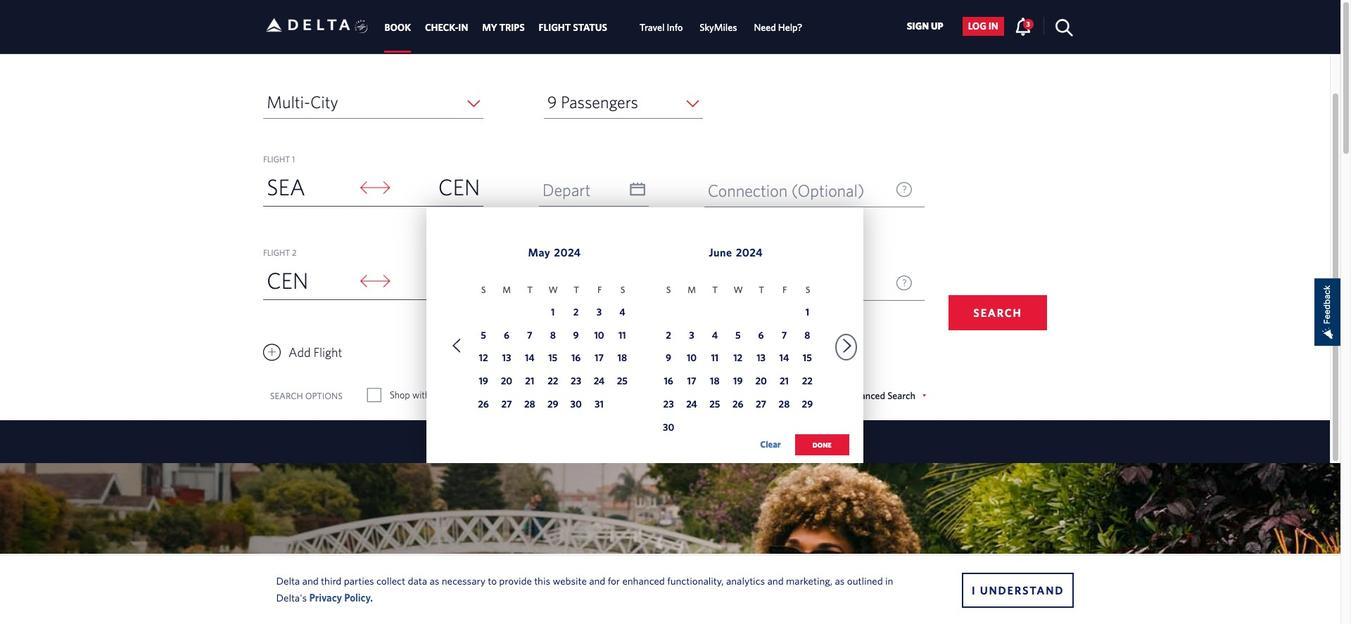 Task type: locate. For each thing, give the bounding box(es) containing it.
website
[[553, 575, 587, 587]]

24 for topmost 24 "link"
[[594, 376, 605, 387]]

20 for second 20 link from the left
[[755, 376, 767, 387]]

flight
[[539, 22, 571, 33]]

1 vertical spatial connection (optional) link
[[704, 268, 925, 301]]

11 for 11 link to the left
[[619, 330, 626, 341]]

2 8 from the left
[[805, 330, 810, 341]]

28 link up clear
[[775, 397, 793, 415]]

1 connection (optional) link from the top
[[704, 175, 925, 208]]

2 15 from the left
[[803, 353, 812, 364]]

16 link
[[567, 351, 585, 369], [659, 374, 678, 392]]

collect
[[377, 575, 405, 587]]

18 link
[[613, 351, 632, 369], [706, 374, 724, 392]]

1 horizontal spatial 14 link
[[775, 351, 793, 369]]

20
[[501, 376, 512, 387], [755, 376, 767, 387]]

1 horizontal spatial cen link
[[392, 170, 484, 206]]

2 vertical spatial flight
[[314, 346, 342, 360]]

0 horizontal spatial 2024
[[554, 246, 581, 259]]

1 6 from the left
[[504, 330, 509, 341]]

0 horizontal spatial search
[[270, 391, 303, 402]]

w for may
[[549, 285, 558, 296]]

status
[[573, 22, 607, 33]]

10 for bottom 10 link
[[687, 353, 697, 364]]

t down june 2024
[[759, 285, 764, 296]]

none text field inside book tab panel
[[539, 174, 649, 207]]

1 horizontal spatial 4
[[712, 330, 718, 341]]

may 2024
[[528, 246, 581, 259]]

2 t from the left
[[574, 285, 579, 296]]

1 horizontal spatial 29
[[802, 399, 813, 410]]

3 t from the left
[[712, 285, 718, 296]]

0 horizontal spatial 10 link
[[590, 328, 608, 346]]

0 horizontal spatial 18 link
[[613, 351, 632, 369]]

(optional)
[[791, 181, 865, 201], [791, 274, 865, 294]]

1 for first 1 link from the right
[[806, 307, 809, 318]]

6 link
[[498, 328, 516, 346], [752, 328, 770, 346]]

connection (optional) link
[[704, 175, 925, 208], [704, 268, 925, 301]]

0 horizontal spatial 26
[[478, 399, 489, 410]]

0 horizontal spatial 24
[[594, 376, 605, 387]]

1 14 from the left
[[525, 353, 535, 364]]

search inside button
[[974, 307, 1022, 320]]

tab list containing book
[[378, 0, 811, 53]]

t
[[527, 285, 533, 296], [574, 285, 579, 296], [712, 285, 718, 296], [759, 285, 764, 296]]

june
[[709, 246, 732, 259]]

0 horizontal spatial 21
[[525, 376, 534, 387]]

0 vertical spatial 16 link
[[567, 351, 585, 369]]

1 horizontal spatial 8 link
[[798, 328, 817, 346]]

as right data
[[430, 575, 439, 587]]

1 20 from the left
[[501, 376, 512, 387]]

in right "outlined"
[[885, 575, 893, 587]]

3 link
[[1015, 17, 1034, 35], [590, 304, 608, 323], [683, 328, 701, 346]]

1 horizontal spatial 9 link
[[659, 351, 678, 369]]

23 link right refundable on the left of the page
[[567, 374, 585, 392]]

22 up done
[[802, 376, 813, 387]]

0 horizontal spatial 15 link
[[544, 351, 562, 369]]

privacy policy. link
[[309, 592, 373, 604]]

0 vertical spatial 18
[[618, 353, 627, 364]]

28 right refundable fares option at left
[[524, 399, 535, 410]]

1 horizontal spatial 15 link
[[798, 351, 817, 369]]

w for june
[[734, 285, 743, 296]]

11 link
[[613, 328, 632, 346], [706, 351, 724, 369]]

2 28 from the left
[[779, 399, 790, 410]]

2 m from the left
[[688, 285, 696, 296]]

0 horizontal spatial 16 link
[[567, 351, 585, 369]]

travel info link
[[640, 15, 683, 40]]

1 28 link from the left
[[521, 397, 539, 415]]

1 vertical spatial cen
[[267, 267, 309, 293]]

21 link up clear
[[775, 374, 793, 392]]

3
[[1026, 20, 1030, 28], [597, 307, 602, 318], [689, 330, 694, 341]]

7 link
[[521, 328, 539, 346], [775, 328, 793, 346]]

2 28 link from the left
[[775, 397, 793, 415]]

(optional) for to
[[791, 274, 865, 294]]

1 vertical spatial flight
[[263, 248, 290, 258]]

2 27 link from the left
[[752, 397, 770, 415]]

1 horizontal spatial 18
[[710, 376, 720, 387]]

parties
[[344, 575, 374, 587]]

1 horizontal spatial 24 link
[[683, 397, 701, 415]]

0 vertical spatial 3
[[1026, 20, 1030, 28]]

11
[[619, 330, 626, 341], [711, 353, 719, 364]]

i understand button
[[962, 573, 1074, 608]]

connection
[[708, 181, 788, 201], [708, 274, 788, 294]]

1 29 from the left
[[547, 399, 558, 410]]

1 horizontal spatial 17 link
[[683, 374, 701, 392]]

book tab panel
[[0, 49, 1330, 471]]

my
[[482, 22, 497, 33]]

2 and from the left
[[589, 575, 605, 587]]

w down may 2024
[[549, 285, 558, 296]]

2024 for june 2024
[[736, 246, 763, 259]]

1 horizontal spatial 26 link
[[729, 397, 747, 415]]

1 horizontal spatial search
[[974, 307, 1022, 320]]

2 22 link from the left
[[798, 374, 817, 392]]

21 up clear
[[780, 376, 789, 387]]

flight up sea
[[263, 154, 290, 164]]

20 link right ​
[[498, 374, 516, 392]]

29 link
[[544, 397, 562, 415], [798, 397, 817, 415]]

marketing,
[[786, 575, 833, 587]]

1 2024 from the left
[[554, 246, 581, 259]]

t down may 2024
[[574, 285, 579, 296]]

1 (optional) from the top
[[791, 181, 865, 201]]

29 link left fares
[[544, 397, 562, 415]]

28 up clear
[[779, 399, 790, 410]]

1 m from the left
[[503, 285, 511, 296]]

24
[[594, 376, 605, 387], [686, 399, 697, 410]]

1 horizontal spatial 27
[[756, 399, 766, 410]]

2 26 link from the left
[[729, 397, 747, 415]]

0 vertical spatial 11 link
[[613, 328, 632, 346]]

0 horizontal spatial 4
[[619, 307, 625, 318]]

0 vertical spatial 30
[[570, 399, 582, 410]]

23 link
[[567, 374, 585, 392], [659, 397, 678, 415]]

2 as from the left
[[835, 575, 845, 587]]

13
[[502, 353, 511, 364], [757, 353, 766, 364]]

1 horizontal spatial 28
[[779, 399, 790, 410]]

1 12 from the left
[[479, 353, 488, 364]]

29 link up done
[[798, 397, 817, 415]]

0 horizontal spatial cen
[[267, 267, 309, 293]]

1 13 link from the left
[[498, 351, 516, 369]]

1 horizontal spatial 14
[[779, 353, 789, 364]]

1 vertical spatial 2
[[573, 307, 579, 318]]

8
[[550, 330, 556, 341], [805, 330, 810, 341]]

0 horizontal spatial 22 link
[[544, 374, 562, 392]]

1 horizontal spatial 6 link
[[752, 328, 770, 346]]

sign up
[[907, 21, 944, 32]]

0 vertical spatial 10
[[594, 330, 604, 341]]

1 t from the left
[[527, 285, 533, 296]]

and left for
[[589, 575, 605, 587]]

2 vertical spatial 9
[[666, 353, 671, 364]]

2 26 from the left
[[733, 399, 743, 410]]

0 horizontal spatial 10
[[594, 330, 604, 341]]

1 vertical spatial 2 link
[[659, 328, 678, 346]]

1 21 from the left
[[525, 376, 534, 387]]

2 connection (optional) from the top
[[708, 274, 865, 294]]

3 s from the left
[[666, 285, 671, 296]]

1 horizontal spatial 19
[[733, 376, 743, 387]]

as
[[430, 575, 439, 587], [835, 575, 845, 587]]

20 up clear
[[755, 376, 767, 387]]

2 5 from the left
[[735, 330, 741, 341]]

31
[[595, 399, 604, 410]]

2 21 link from the left
[[775, 374, 793, 392]]

search for search options
[[270, 391, 303, 402]]

0 horizontal spatial and
[[302, 575, 319, 587]]

2 21 from the left
[[780, 376, 789, 387]]

27 link up clear
[[752, 397, 770, 415]]

2024 right may in the left of the page
[[554, 246, 581, 259]]

m for june
[[688, 285, 696, 296]]

27 link right ​
[[498, 397, 516, 415]]

1 vertical spatial (optional)
[[791, 274, 865, 294]]

2 15 link from the left
[[798, 351, 817, 369]]

22 up 'refundable fares'
[[548, 376, 558, 387]]

14 link
[[521, 351, 539, 369], [775, 351, 793, 369]]

2 vertical spatial 3
[[689, 330, 694, 341]]

connection up june 2024
[[708, 181, 788, 201]]

26 for second '26' link from the left
[[733, 399, 743, 410]]

21 link right refundable fares option at left
[[521, 374, 539, 392]]

2 2024 from the left
[[736, 246, 763, 259]]

9 inside field
[[547, 92, 557, 112]]

0 horizontal spatial 5
[[481, 330, 486, 341]]

connection for to
[[708, 274, 788, 294]]

2 13 link from the left
[[752, 351, 770, 369]]

1 8 from the left
[[550, 330, 556, 341]]

2 horizontal spatial 1
[[806, 307, 809, 318]]

1 horizontal spatial 4 link
[[706, 328, 724, 346]]

and left third
[[302, 575, 319, 587]]

1 horizontal spatial 10
[[687, 353, 697, 364]]

1 horizontal spatial 1 link
[[798, 304, 817, 323]]

6
[[504, 330, 509, 341], [758, 330, 764, 341]]

0 vertical spatial connection
[[708, 181, 788, 201]]

28
[[524, 399, 535, 410], [779, 399, 790, 410]]

t down the june
[[712, 285, 718, 296]]

18 for the topmost 18 link
[[618, 353, 627, 364]]

0 horizontal spatial in
[[885, 575, 893, 587]]

21 up refundable on the left of the page
[[525, 376, 534, 387]]

8 link
[[544, 328, 562, 346], [798, 328, 817, 346]]

2 20 from the left
[[755, 376, 767, 387]]

2 6 from the left
[[758, 330, 764, 341]]

None text field
[[539, 267, 649, 301]]

1 horizontal spatial as
[[835, 575, 845, 587]]

29 up done
[[802, 399, 813, 410]]

0 horizontal spatial 6 link
[[498, 328, 516, 346]]

m for may
[[503, 285, 511, 296]]

23 link right 31 link
[[659, 397, 678, 415]]

1 vertical spatial 16
[[664, 376, 673, 387]]

necessary
[[442, 575, 486, 587]]

9 for 9 "link" to the bottom
[[666, 353, 671, 364]]

2 horizontal spatial 9
[[666, 353, 671, 364]]

need help?
[[754, 22, 803, 33]]

2 14 from the left
[[779, 353, 789, 364]]

18
[[618, 353, 627, 364], [710, 376, 720, 387]]

1 26 from the left
[[478, 399, 489, 410]]

4 for bottommost 4 link
[[712, 330, 718, 341]]

book link
[[385, 15, 411, 40]]

in right "log"
[[989, 21, 998, 32]]

14 for 2nd 14 "link"
[[779, 353, 789, 364]]

30
[[570, 399, 582, 410], [663, 422, 674, 434]]

2 27 from the left
[[756, 399, 766, 410]]

1 horizontal spatial 25
[[710, 399, 720, 410]]

1 1 link from the left
[[544, 304, 562, 323]]

and right analytics
[[767, 575, 784, 587]]

2 6 link from the left
[[752, 328, 770, 346]]

2 7 from the left
[[782, 330, 787, 341]]

0 vertical spatial 4
[[619, 307, 625, 318]]

31 link
[[590, 397, 608, 415]]

0 horizontal spatial 18
[[618, 353, 627, 364]]

5 for 1st 5 link from the left
[[481, 330, 486, 341]]

5 for second 5 link
[[735, 330, 741, 341]]

17
[[595, 353, 604, 364], [687, 376, 696, 387]]

(optional) for cen
[[791, 181, 865, 201]]

28 link
[[521, 397, 539, 415], [775, 397, 793, 415]]

and
[[302, 575, 319, 587], [589, 575, 605, 587], [767, 575, 784, 587]]

22
[[548, 376, 558, 387], [802, 376, 813, 387]]

28 link right refundable fares option at left
[[521, 397, 539, 415]]

0 vertical spatial 9
[[547, 92, 557, 112]]

2 link
[[567, 304, 585, 323], [659, 328, 678, 346]]

1 connection from the top
[[708, 181, 788, 201]]

connection down june 2024
[[708, 274, 788, 294]]

2 13 from the left
[[757, 353, 766, 364]]

5
[[481, 330, 486, 341], [735, 330, 741, 341]]

23 right 31
[[663, 399, 674, 410]]

1 vertical spatial connection
[[708, 274, 788, 294]]

1 horizontal spatial 12 link
[[729, 351, 747, 369]]

w down june 2024
[[734, 285, 743, 296]]

4 link
[[613, 304, 632, 323], [706, 328, 724, 346]]

flight 1
[[263, 154, 295, 164]]

0 vertical spatial 17
[[595, 353, 604, 364]]

2024 right the june
[[736, 246, 763, 259]]

0 horizontal spatial 30 link
[[567, 397, 585, 415]]

1 vertical spatial 25
[[710, 399, 720, 410]]

0 horizontal spatial as
[[430, 575, 439, 587]]

2 7 link from the left
[[775, 328, 793, 346]]

1 vertical spatial cen link
[[263, 263, 355, 300]]

check-in
[[425, 22, 468, 33]]

2 s from the left
[[621, 285, 625, 296]]

27 right ​
[[501, 399, 512, 410]]

2 connection (optional) link from the top
[[704, 268, 925, 301]]

30 for the right 30 'link'
[[663, 422, 674, 434]]

0 vertical spatial 3 link
[[1015, 17, 1034, 35]]

19
[[479, 376, 488, 387], [733, 376, 743, 387]]

enhanced
[[622, 575, 665, 587]]

clear
[[760, 440, 781, 450]]

1 horizontal spatial 20 link
[[752, 374, 770, 392]]

1 vertical spatial 9
[[573, 330, 579, 341]]

1 w from the left
[[549, 285, 558, 296]]

27 up clear
[[756, 399, 766, 410]]

2 f from the left
[[783, 285, 787, 296]]

30 for the topmost 30 'link'
[[570, 399, 582, 410]]

my trips link
[[482, 15, 525, 40]]

flight down sea
[[263, 248, 290, 258]]

2 w from the left
[[734, 285, 743, 296]]

14
[[525, 353, 535, 364], [779, 353, 789, 364]]

15 link
[[544, 351, 562, 369], [798, 351, 817, 369]]

0 vertical spatial connection (optional)
[[708, 181, 865, 201]]

provide
[[499, 575, 532, 587]]

2 (optional) from the top
[[791, 274, 865, 294]]

2 connection from the top
[[708, 274, 788, 294]]

1 f from the left
[[598, 285, 602, 296]]

20 up refundable fares option at left
[[501, 376, 512, 387]]

1 connection (optional) from the top
[[708, 181, 865, 201]]

0 horizontal spatial 6
[[504, 330, 509, 341]]

29 left fares
[[547, 399, 558, 410]]

15 for 2nd the 15 link from left
[[803, 353, 812, 364]]

2 horizontal spatial and
[[767, 575, 784, 587]]

2
[[292, 248, 297, 258], [573, 307, 579, 318], [666, 330, 671, 341]]

t down may in the left of the page
[[527, 285, 533, 296]]

25
[[617, 376, 628, 387], [710, 399, 720, 410]]

4
[[619, 307, 625, 318], [712, 330, 718, 341]]

12
[[479, 353, 488, 364], [733, 353, 743, 364]]

multi-city
[[267, 92, 338, 112]]

1 vertical spatial connection (optional)
[[708, 274, 865, 294]]

0 horizontal spatial 19 link
[[474, 374, 493, 392]]

1 15 from the left
[[548, 353, 558, 364]]

options
[[305, 391, 343, 402]]

None text field
[[539, 174, 649, 207]]

0 horizontal spatial 7 link
[[521, 328, 539, 346]]

1 7 from the left
[[527, 330, 532, 341]]

i understand
[[972, 584, 1064, 597]]

check-
[[425, 22, 458, 33]]

skymiles
[[700, 22, 737, 33]]

0 horizontal spatial 21 link
[[521, 374, 539, 392]]

1 horizontal spatial 5 link
[[729, 328, 747, 346]]

6 for 1st 6 link from left
[[504, 330, 509, 341]]

1 28 from the left
[[524, 399, 535, 410]]

12 link
[[474, 351, 493, 369], [729, 351, 747, 369]]

2 1 link from the left
[[798, 304, 817, 323]]

1 horizontal spatial 13
[[757, 353, 766, 364]]

1 vertical spatial 24 link
[[683, 397, 701, 415]]

0 horizontal spatial 13
[[502, 353, 511, 364]]

1 vertical spatial 18 link
[[706, 374, 724, 392]]

2 29 from the left
[[802, 399, 813, 410]]

0 vertical spatial 25 link
[[613, 374, 632, 392]]

5 link
[[474, 328, 493, 346], [729, 328, 747, 346]]

2 14 link from the left
[[775, 351, 793, 369]]

s
[[481, 285, 486, 296], [621, 285, 625, 296], [666, 285, 671, 296], [806, 285, 810, 296]]

0 horizontal spatial 5 link
[[474, 328, 493, 346]]

1 horizontal spatial 21
[[780, 376, 789, 387]]

as left "outlined"
[[835, 575, 845, 587]]

1 and from the left
[[302, 575, 319, 587]]

23 up fares
[[571, 376, 581, 387]]

connection (optional) for to
[[708, 274, 865, 294]]

1 vertical spatial 4
[[712, 330, 718, 341]]

1 5 from the left
[[481, 330, 486, 341]]

1 vertical spatial 24
[[686, 399, 697, 410]]

refundable fares
[[515, 390, 584, 401]]

4 for the topmost 4 link
[[619, 307, 625, 318]]

0 horizontal spatial 29 link
[[544, 397, 562, 415]]

2 19 from the left
[[733, 376, 743, 387]]

22 link left fares
[[544, 374, 562, 392]]

tab list
[[378, 0, 811, 53]]

20 link up clear
[[752, 374, 770, 392]]

22 link left advanced
[[798, 374, 817, 392]]

21 link
[[521, 374, 539, 392], [775, 374, 793, 392]]

1 horizontal spatial 7
[[782, 330, 787, 341]]

flight right add
[[314, 346, 342, 360]]



Task type: vqa. For each thing, say whether or not it's contained in the screenshot.


Task type: describe. For each thing, give the bounding box(es) containing it.
14 for first 14 "link" from the left
[[525, 353, 535, 364]]

1 horizontal spatial 3 link
[[683, 328, 701, 346]]

1 6 link from the left
[[498, 328, 516, 346]]

21 for 2nd 21 link from the right
[[525, 376, 534, 387]]

trips
[[499, 22, 525, 33]]

2 vertical spatial 2
[[666, 330, 671, 341]]

1 vertical spatial 9 link
[[659, 351, 678, 369]]

11 for the bottom 11 link
[[711, 353, 719, 364]]

search options
[[270, 391, 343, 402]]

depart
[[542, 180, 591, 200]]

advanced search link
[[844, 391, 926, 402]]

10 for the top 10 link
[[594, 330, 604, 341]]

1 horizontal spatial 23 link
[[659, 397, 678, 415]]

up
[[931, 21, 944, 32]]

21 for 1st 21 link from the right
[[780, 376, 789, 387]]

0 vertical spatial 17 link
[[590, 351, 608, 369]]

2 8 link from the left
[[798, 328, 817, 346]]

skymiles link
[[700, 15, 737, 40]]

1 horizontal spatial 30 link
[[659, 420, 678, 438]]

refundable
[[515, 390, 560, 401]]

analytics
[[726, 575, 765, 587]]

2 20 link from the left
[[752, 374, 770, 392]]

18 for rightmost 18 link
[[710, 376, 720, 387]]

1 horizontal spatial cen
[[438, 174, 480, 200]]

privacy
[[309, 592, 342, 604]]

7 for 2nd 7 link
[[782, 330, 787, 341]]

calendar expanded, use arrow keys to select date application
[[426, 208, 863, 471]]

understand
[[980, 584, 1064, 597]]

need
[[754, 22, 776, 33]]

connection (optional) link for cen
[[704, 175, 925, 208]]

to
[[458, 267, 480, 293]]

1 14 link from the left
[[521, 351, 539, 369]]

flight for cen
[[263, 248, 290, 258]]

Multi-City field
[[263, 86, 484, 119]]

shop
[[390, 390, 410, 401]]

1 vertical spatial 10 link
[[683, 351, 701, 369]]

f for may 2024
[[598, 285, 602, 296]]

1 horizontal spatial 3
[[689, 330, 694, 341]]

6 for first 6 link from right
[[758, 330, 764, 341]]

add flight
[[289, 346, 342, 360]]

travel info
[[640, 22, 683, 33]]

1 27 link from the left
[[498, 397, 516, 415]]

to
[[488, 575, 497, 587]]

in inside delta and third parties collect data as necessary to provide this website and for enhanced functionality, analytics and marketing, as outlined in delta's
[[885, 575, 893, 587]]

2 horizontal spatial 3 link
[[1015, 17, 1034, 35]]

outlined
[[847, 575, 883, 587]]

2024 for may 2024
[[554, 246, 581, 259]]

connection (optional) link for to
[[704, 268, 925, 301]]

1 vertical spatial 16 link
[[659, 374, 678, 392]]

0 vertical spatial 24 link
[[590, 374, 608, 392]]

info
[[667, 22, 683, 33]]

Shop with Miles checkbox
[[368, 388, 380, 403]]

flight inside button
[[314, 346, 342, 360]]

check-in link
[[425, 15, 468, 40]]

miles
[[432, 390, 455, 401]]

1 7 link from the left
[[521, 328, 539, 346]]

1 15 link from the left
[[544, 351, 562, 369]]

delta's
[[276, 592, 307, 604]]

9 for 9 "link" to the top
[[573, 330, 579, 341]]

third
[[321, 575, 342, 587]]

flight 2
[[263, 248, 297, 258]]

delta air lines image
[[266, 3, 350, 47]]

log in button
[[963, 17, 1004, 36]]

1 27 from the left
[[501, 399, 512, 410]]

functionality,
[[667, 575, 724, 587]]

none text field inside book tab panel
[[539, 267, 649, 301]]

1 s from the left
[[481, 285, 486, 296]]

1 26 link from the left
[[474, 397, 493, 415]]

24 for 24 "link" to the bottom
[[686, 399, 697, 410]]

my trips
[[482, 22, 525, 33]]

17 for the bottom 17 link
[[687, 376, 696, 387]]

16 for the topmost the 16 link
[[571, 353, 581, 364]]

advanced
[[844, 391, 885, 402]]

i
[[972, 584, 976, 597]]

1 8 link from the left
[[544, 328, 562, 346]]

travel
[[640, 22, 665, 33]]

add flight button
[[263, 342, 342, 364]]

1 5 link from the left
[[474, 328, 493, 346]]

1 vertical spatial 23
[[663, 399, 674, 410]]

data
[[408, 575, 427, 587]]

advanced search
[[844, 391, 916, 402]]

1 horizontal spatial 18 link
[[706, 374, 724, 392]]

city
[[310, 92, 338, 112]]

20 for second 20 link from the right
[[501, 376, 512, 387]]

done button
[[795, 435, 849, 456]]

sign up link
[[901, 17, 949, 36]]

1 19 link from the left
[[474, 374, 493, 392]]

june 2024
[[709, 246, 763, 259]]

16 for the bottommost the 16 link
[[664, 376, 673, 387]]

1 13 from the left
[[502, 353, 511, 364]]

with
[[412, 390, 430, 401]]

multi-
[[267, 92, 310, 112]]

Refundable Fares checkbox
[[493, 388, 506, 403]]

done
[[813, 441, 832, 450]]

1 for 2nd 1 link from right
[[551, 307, 555, 318]]

​
[[479, 389, 482, 401]]

skyteam image
[[355, 5, 368, 49]]

for
[[608, 575, 620, 587]]

7 for 1st 7 link from left
[[527, 330, 532, 341]]

1 as from the left
[[430, 575, 439, 587]]

depart button
[[539, 174, 649, 206]]

9 passengers
[[547, 92, 638, 112]]

9 for 9 passengers
[[547, 92, 557, 112]]

may
[[528, 246, 551, 259]]

delta and third parties collect data as necessary to provide this website and for enhanced functionality, analytics and marketing, as outlined in delta's
[[276, 575, 893, 604]]

8 for first 8 link from the right
[[805, 330, 810, 341]]

0 vertical spatial 4 link
[[613, 304, 632, 323]]

15 for 1st the 15 link
[[548, 353, 558, 364]]

0 vertical spatial 30 link
[[567, 397, 585, 415]]

shop with miles
[[390, 390, 455, 401]]

0 vertical spatial 9 link
[[567, 328, 585, 346]]

0 vertical spatial 25
[[617, 376, 628, 387]]

4 s from the left
[[806, 285, 810, 296]]

0 vertical spatial 10 link
[[590, 328, 608, 346]]

search button
[[949, 296, 1047, 331]]

log in
[[968, 21, 998, 32]]

4 t from the left
[[759, 285, 764, 296]]

1 horizontal spatial 2 link
[[659, 328, 678, 346]]

connection (optional) for cen
[[708, 181, 865, 201]]

in inside button
[[989, 21, 998, 32]]

policy.
[[344, 592, 373, 604]]

0 vertical spatial 18 link
[[613, 351, 632, 369]]

2 12 link from the left
[[729, 351, 747, 369]]

this
[[534, 575, 550, 587]]

passengers
[[561, 92, 638, 112]]

1 22 from the left
[[548, 376, 558, 387]]

8 for 2nd 8 link from the right
[[550, 330, 556, 341]]

17 for the topmost 17 link
[[595, 353, 604, 364]]

book
[[385, 22, 411, 33]]

2 22 from the left
[[802, 376, 813, 387]]

1 22 link from the left
[[544, 374, 562, 392]]

in
[[458, 22, 468, 33]]

3 and from the left
[[767, 575, 784, 587]]

26 for first '26' link from left
[[478, 399, 489, 410]]

add
[[289, 346, 311, 360]]

1 vertical spatial 17 link
[[683, 374, 701, 392]]

1 12 link from the left
[[474, 351, 493, 369]]

1 20 link from the left
[[498, 374, 516, 392]]

0 horizontal spatial 2 link
[[567, 304, 585, 323]]

need help? link
[[754, 15, 803, 40]]

sea link
[[263, 170, 355, 206]]

1 horizontal spatial 25 link
[[706, 397, 724, 415]]

0 vertical spatial cen link
[[392, 170, 484, 206]]

0 horizontal spatial 23 link
[[567, 374, 585, 392]]

fares
[[563, 390, 584, 401]]

search for search
[[974, 307, 1022, 320]]

1 29 link from the left
[[544, 397, 562, 415]]

0 vertical spatial 23
[[571, 376, 581, 387]]

clear button
[[760, 435, 781, 456]]

flight for sea
[[263, 154, 290, 164]]

privacy policy.
[[309, 592, 373, 604]]

search
[[888, 391, 916, 402]]

sea
[[267, 174, 305, 200]]

log
[[968, 21, 987, 32]]

1 vertical spatial 4 link
[[706, 328, 724, 346]]

1 21 link from the left
[[521, 374, 539, 392]]

f for june 2024
[[783, 285, 787, 296]]

0 horizontal spatial 3
[[597, 307, 602, 318]]

0 horizontal spatial 1
[[292, 154, 295, 164]]

1 vertical spatial 11 link
[[706, 351, 724, 369]]

delta
[[276, 575, 300, 587]]

2 19 link from the left
[[729, 374, 747, 392]]

2 29 link from the left
[[798, 397, 817, 415]]

2 12 from the left
[[733, 353, 743, 364]]

0 horizontal spatial 2
[[292, 248, 297, 258]]

to link
[[392, 263, 484, 300]]

flight status link
[[539, 15, 607, 40]]

connection for cen
[[708, 181, 788, 201]]

flight status
[[539, 22, 607, 33]]

2 5 link from the left
[[729, 328, 747, 346]]

0 horizontal spatial 3 link
[[590, 304, 608, 323]]

1 19 from the left
[[479, 376, 488, 387]]

sign
[[907, 21, 929, 32]]

0 horizontal spatial 11 link
[[613, 328, 632, 346]]

help?
[[778, 22, 803, 33]]

9 Passengers field
[[544, 86, 703, 119]]



